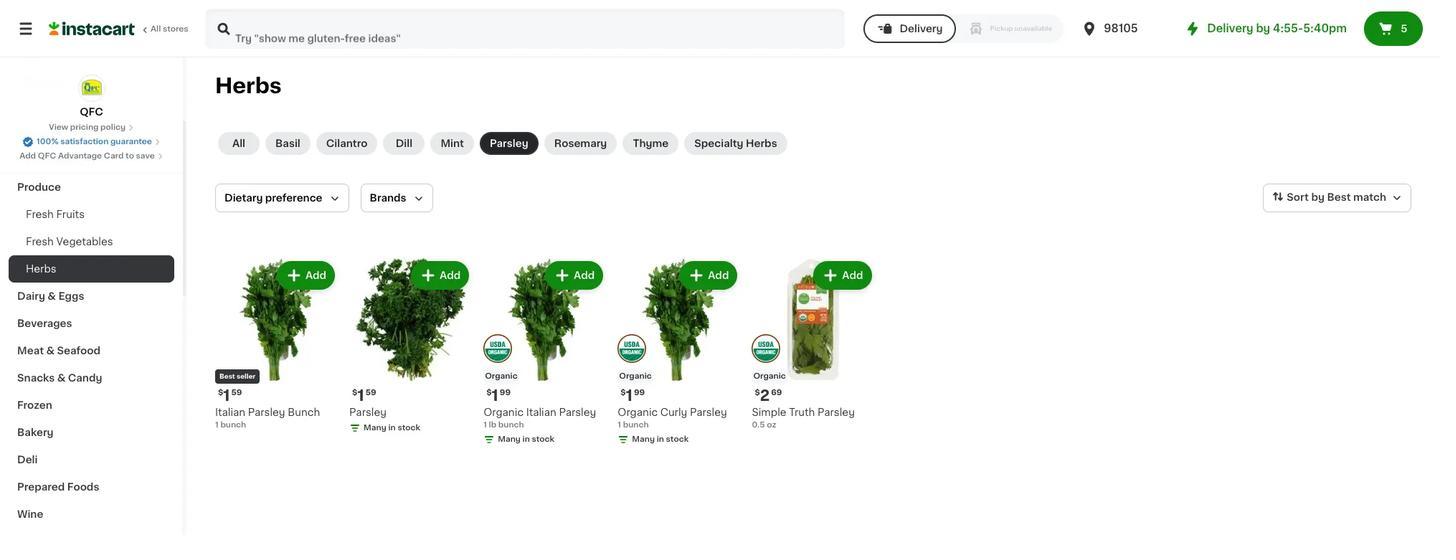 Task type: locate. For each thing, give the bounding box(es) containing it.
cilantro
[[326, 138, 368, 148]]

stock for organic italian parsley
[[532, 435, 555, 443]]

bunch inside organic curly parsley 1 bunch
[[623, 421, 649, 429]]

best left match
[[1327, 192, 1351, 202]]

2 vertical spatial &
[[57, 373, 66, 383]]

1 horizontal spatial many in stock
[[498, 435, 555, 443]]

1 horizontal spatial stock
[[532, 435, 555, 443]]

herbs up dairy & eggs
[[26, 264, 56, 274]]

$ 1 59 for parsley
[[352, 388, 376, 403]]

2 59 from the left
[[366, 389, 376, 397]]

3 add button from the left
[[547, 263, 602, 288]]

2 $ 1 99 from the left
[[621, 388, 645, 403]]

2 $ from the left
[[352, 389, 358, 397]]

1 99 from the left
[[500, 389, 511, 397]]

1 vertical spatial &
[[46, 346, 55, 356]]

delivery for delivery by 4:55-5:40pm
[[1207, 23, 1254, 34]]

$ inside the $ 2 69
[[755, 389, 760, 397]]

1 horizontal spatial bunch
[[498, 421, 524, 429]]

fresh for fresh vegetables
[[26, 237, 54, 247]]

all left stores
[[151, 25, 161, 33]]

0 horizontal spatial many
[[364, 424, 386, 432]]

0.5
[[752, 421, 765, 429]]

1 vertical spatial qfc
[[38, 152, 56, 160]]

by inside field
[[1311, 192, 1325, 202]]

99 up organic curly parsley 1 bunch
[[634, 389, 645, 397]]

fresh down "produce"
[[26, 209, 54, 219]]

0 horizontal spatial italian
[[215, 407, 245, 418]]

buy
[[40, 48, 61, 58]]

by left '4:55-'
[[1256, 23, 1270, 34]]

5 $ from the left
[[755, 389, 760, 397]]

1 vertical spatial all
[[232, 138, 245, 148]]

add button for parsley
[[412, 263, 468, 288]]

& left eggs
[[48, 291, 56, 301]]

2 horizontal spatial many
[[632, 435, 655, 443]]

$
[[218, 389, 223, 397], [352, 389, 358, 397], [486, 389, 492, 397], [621, 389, 626, 397], [755, 389, 760, 397]]

99 for curly
[[634, 389, 645, 397]]

qfc
[[80, 107, 103, 117], [38, 152, 56, 160]]

seller
[[237, 373, 255, 380]]

policy
[[100, 123, 126, 131]]

fresh vegetables link
[[9, 228, 174, 255]]

0 horizontal spatial many in stock
[[364, 424, 420, 432]]

recipes link
[[9, 119, 174, 146]]

0 horizontal spatial $ 1 99
[[486, 388, 511, 403]]

4 add button from the left
[[681, 263, 736, 288]]

delivery by 4:55-5:40pm
[[1207, 23, 1347, 34]]

pricing
[[70, 123, 99, 131]]

Search field
[[207, 10, 844, 47]]

fruits
[[56, 209, 85, 219]]

bunch inside organic italian parsley 1 lb bunch
[[498, 421, 524, 429]]

4 $ from the left
[[621, 389, 626, 397]]

2 horizontal spatial bunch
[[623, 421, 649, 429]]

$ 1 99
[[486, 388, 511, 403], [621, 388, 645, 403]]

add
[[19, 152, 36, 160], [305, 270, 326, 280], [440, 270, 461, 280], [574, 270, 595, 280], [708, 270, 729, 280], [842, 270, 863, 280]]

qfc down 100%
[[38, 152, 56, 160]]

0 vertical spatial best
[[1327, 192, 1351, 202]]

meat
[[17, 346, 44, 356]]

1 bunch from the left
[[220, 421, 246, 429]]

fresh inside fresh vegetables link
[[26, 237, 54, 247]]

0 vertical spatial by
[[1256, 23, 1270, 34]]

delivery for delivery
[[900, 24, 943, 34]]

item badge image
[[618, 334, 647, 363], [752, 334, 781, 363]]

lists
[[40, 77, 65, 87]]

organic up organic curly parsley 1 bunch
[[619, 372, 652, 380]]

add for parsley
[[440, 270, 461, 280]]

2 horizontal spatial many in stock
[[632, 435, 689, 443]]

add for italian parsley bunch
[[305, 270, 326, 280]]

1 horizontal spatial item badge image
[[752, 334, 781, 363]]

1 vertical spatial fresh
[[26, 237, 54, 247]]

0 horizontal spatial 59
[[231, 389, 242, 397]]

59
[[231, 389, 242, 397], [366, 389, 376, 397]]

1 vertical spatial best
[[219, 373, 235, 380]]

parsley inside italian parsley bunch 1 bunch
[[248, 407, 285, 418]]

herbs right specialty
[[746, 138, 777, 148]]

organic for organic italian parsley
[[485, 372, 518, 380]]

2 add button from the left
[[412, 263, 468, 288]]

2 horizontal spatial stock
[[666, 435, 689, 443]]

1 vertical spatial herbs
[[746, 138, 777, 148]]

oz
[[767, 421, 776, 429]]

$ 1 99 up 'lb'
[[486, 388, 511, 403]]

specialty herbs
[[694, 138, 777, 148]]

1 horizontal spatial 99
[[634, 389, 645, 397]]

many in stock for organic italian parsley
[[498, 435, 555, 443]]

0 horizontal spatial $ 1 59
[[218, 388, 242, 403]]

fresh fruits link
[[9, 201, 174, 228]]

1 item badge image from the left
[[618, 334, 647, 363]]

snacks & candy link
[[9, 364, 174, 392]]

advantage
[[58, 152, 102, 160]]

59 for italian parsley bunch
[[231, 389, 242, 397]]

all for all stores
[[151, 25, 161, 33]]

0 horizontal spatial 99
[[500, 389, 511, 397]]

many in stock
[[364, 424, 420, 432], [498, 435, 555, 443], [632, 435, 689, 443]]

bunch
[[220, 421, 246, 429], [498, 421, 524, 429], [623, 421, 649, 429]]

all for all
[[232, 138, 245, 148]]

$ for italian parsley bunch
[[218, 389, 223, 397]]

3 bunch from the left
[[623, 421, 649, 429]]

all stores
[[151, 25, 188, 33]]

fresh inside fresh fruits 'link'
[[26, 209, 54, 219]]

2 product group from the left
[[349, 258, 472, 437]]

add button for simple truth parsley
[[815, 263, 870, 288]]

$ 1 99 for organic curly parsley
[[621, 388, 645, 403]]

1 $ from the left
[[218, 389, 223, 397]]

59 for parsley
[[366, 389, 376, 397]]

view
[[49, 123, 68, 131]]

1 horizontal spatial best
[[1327, 192, 1351, 202]]

bakery link
[[9, 419, 174, 446]]

1 horizontal spatial many
[[498, 435, 521, 443]]

$ for parsley
[[352, 389, 358, 397]]

parsley
[[490, 138, 528, 148], [248, 407, 285, 418], [349, 407, 387, 418], [559, 407, 596, 418], [690, 407, 727, 418], [818, 407, 855, 418]]

all inside the all link
[[232, 138, 245, 148]]

parsley link
[[480, 132, 538, 155]]

2 $ 1 59 from the left
[[352, 388, 376, 403]]

many for organic curly parsley
[[632, 435, 655, 443]]

fresh down fresh fruits
[[26, 237, 54, 247]]

2 item badge image from the left
[[752, 334, 781, 363]]

brands
[[370, 193, 406, 203]]

0 horizontal spatial best
[[219, 373, 235, 380]]

2 fresh from the top
[[26, 237, 54, 247]]

add qfc advantage card to save
[[19, 152, 155, 160]]

0 horizontal spatial in
[[388, 424, 396, 432]]

1 horizontal spatial qfc
[[80, 107, 103, 117]]

None search field
[[205, 9, 845, 49]]

buy it again
[[40, 48, 101, 58]]

save
[[136, 152, 155, 160]]

1 horizontal spatial all
[[232, 138, 245, 148]]

delivery
[[1207, 23, 1254, 34], [900, 24, 943, 34]]

1 vertical spatial by
[[1311, 192, 1325, 202]]

0 horizontal spatial bunch
[[220, 421, 246, 429]]

fresh
[[26, 209, 54, 219], [26, 237, 54, 247]]

card
[[104, 152, 124, 160]]

3 $ from the left
[[486, 389, 492, 397]]

5:40pm
[[1303, 23, 1347, 34]]

0 horizontal spatial item badge image
[[618, 334, 647, 363]]

organic italian parsley 1 lb bunch
[[484, 407, 596, 429]]

dairy
[[17, 291, 45, 301]]

delivery inside button
[[900, 24, 943, 34]]

2 horizontal spatial herbs
[[746, 138, 777, 148]]

all inside all stores link
[[151, 25, 161, 33]]

buy it again link
[[9, 39, 174, 67]]

2 italian from the left
[[526, 407, 556, 418]]

match
[[1353, 192, 1387, 202]]

1 product group from the left
[[215, 258, 338, 431]]

2
[[760, 388, 770, 403]]

add button for organic italian parsley
[[547, 263, 602, 288]]

herbs
[[215, 75, 282, 96], [746, 138, 777, 148], [26, 264, 56, 274]]

fresh for fresh fruits
[[26, 209, 54, 219]]

specialty herbs link
[[684, 132, 787, 155]]

dairy & eggs link
[[9, 283, 174, 310]]

1 fresh from the top
[[26, 209, 54, 219]]

$ for organic curly parsley
[[621, 389, 626, 397]]

frozen
[[17, 400, 52, 410]]

item badge image for 2
[[752, 334, 781, 363]]

2 horizontal spatial in
[[657, 435, 664, 443]]

organic down item badge icon
[[485, 372, 518, 380]]

1 inside organic curly parsley 1 bunch
[[618, 421, 621, 429]]

item badge image
[[484, 334, 512, 363]]

in
[[388, 424, 396, 432], [523, 435, 530, 443], [657, 435, 664, 443]]

best left seller
[[219, 373, 235, 380]]

bunch inside italian parsley bunch 1 bunch
[[220, 421, 246, 429]]

italian
[[215, 407, 245, 418], [526, 407, 556, 418]]

herbs link
[[9, 255, 174, 283]]

deli
[[17, 455, 38, 465]]

$ 1 99 up organic curly parsley 1 bunch
[[621, 388, 645, 403]]

1 $ 1 99 from the left
[[486, 388, 511, 403]]

many
[[364, 424, 386, 432], [498, 435, 521, 443], [632, 435, 655, 443]]

best inside field
[[1327, 192, 1351, 202]]

again
[[72, 48, 101, 58]]

product group
[[215, 258, 338, 431], [349, 258, 472, 437], [484, 258, 606, 448], [618, 258, 741, 448], [752, 258, 875, 431]]

organic for organic curly parsley
[[619, 372, 652, 380]]

0 horizontal spatial all
[[151, 25, 161, 33]]

1 59 from the left
[[231, 389, 242, 397]]

dairy & eggs
[[17, 291, 84, 301]]

service type group
[[864, 14, 1064, 43]]

many in stock for organic curly parsley
[[632, 435, 689, 443]]

5 add button from the left
[[815, 263, 870, 288]]

organic inside organic italian parsley 1 lb bunch
[[484, 407, 524, 418]]

5 button
[[1364, 11, 1423, 46]]

prepared foods
[[17, 482, 99, 492]]

best
[[1327, 192, 1351, 202], [219, 373, 235, 380]]

1 italian from the left
[[215, 407, 245, 418]]

organic up 'lb'
[[484, 407, 524, 418]]

& left candy
[[57, 373, 66, 383]]

1 horizontal spatial by
[[1311, 192, 1325, 202]]

rosemary link
[[544, 132, 617, 155]]

1 $ 1 59 from the left
[[218, 388, 242, 403]]

1 add button from the left
[[278, 263, 334, 288]]

meat & seafood
[[17, 346, 100, 356]]

by right sort
[[1311, 192, 1325, 202]]

1 horizontal spatial $ 1 59
[[352, 388, 376, 403]]

dietary preference button
[[215, 184, 349, 212]]

1 horizontal spatial 59
[[366, 389, 376, 397]]

1 horizontal spatial delivery
[[1207, 23, 1254, 34]]

5 product group from the left
[[752, 258, 875, 431]]

1 horizontal spatial italian
[[526, 407, 556, 418]]

by
[[1256, 23, 1270, 34], [1311, 192, 1325, 202]]

2 bunch from the left
[[498, 421, 524, 429]]

organic left curly
[[618, 407, 658, 418]]

0 vertical spatial qfc
[[80, 107, 103, 117]]

add button
[[278, 263, 334, 288], [412, 263, 468, 288], [547, 263, 602, 288], [681, 263, 736, 288], [815, 263, 870, 288]]

100%
[[37, 138, 58, 146]]

0 horizontal spatial herbs
[[26, 264, 56, 274]]

99 for italian
[[500, 389, 511, 397]]

herbs up the all link
[[215, 75, 282, 96]]

simple truth parsley 0.5 oz
[[752, 407, 855, 429]]

prepared foods link
[[9, 473, 174, 501]]

item badge image for 1
[[618, 334, 647, 363]]

0 horizontal spatial by
[[1256, 23, 1270, 34]]

add for organic curly parsley
[[708, 270, 729, 280]]

1 horizontal spatial $ 1 99
[[621, 388, 645, 403]]

in for organic italian parsley
[[523, 435, 530, 443]]

qfc inside qfc "link"
[[80, 107, 103, 117]]

thanksgiving
[[17, 155, 86, 165]]

product group containing 2
[[752, 258, 875, 431]]

add for organic italian parsley
[[574, 270, 595, 280]]

& right meat
[[46, 346, 55, 356]]

0 horizontal spatial stock
[[398, 424, 420, 432]]

bakery
[[17, 427, 54, 438]]

add button for organic curly parsley
[[681, 263, 736, 288]]

seafood
[[57, 346, 100, 356]]

0 horizontal spatial delivery
[[900, 24, 943, 34]]

0 vertical spatial &
[[48, 291, 56, 301]]

0 vertical spatial herbs
[[215, 75, 282, 96]]

all left basil
[[232, 138, 245, 148]]

98105
[[1104, 23, 1138, 34]]

2 99 from the left
[[634, 389, 645, 397]]

99 up organic italian parsley 1 lb bunch
[[500, 389, 511, 397]]

0 vertical spatial fresh
[[26, 209, 54, 219]]

1 horizontal spatial in
[[523, 435, 530, 443]]

2 vertical spatial herbs
[[26, 264, 56, 274]]

fresh vegetables
[[26, 237, 113, 247]]

qfc up view pricing policy link
[[80, 107, 103, 117]]

0 vertical spatial all
[[151, 25, 161, 33]]

organic up the 69 on the right bottom
[[753, 372, 786, 380]]

0 horizontal spatial qfc
[[38, 152, 56, 160]]

99
[[500, 389, 511, 397], [634, 389, 645, 397]]



Task type: describe. For each thing, give the bounding box(es) containing it.
& for dairy
[[48, 291, 56, 301]]

100% satisfaction guarantee
[[37, 138, 152, 146]]

recipes
[[17, 128, 59, 138]]

mint
[[441, 138, 464, 148]]

to
[[126, 152, 134, 160]]

$ 2 69
[[755, 388, 782, 403]]

deli link
[[9, 446, 174, 473]]

italian inside organic italian parsley 1 lb bunch
[[526, 407, 556, 418]]

69
[[771, 389, 782, 397]]

$ for organic italian parsley
[[486, 389, 492, 397]]

stores
[[163, 25, 188, 33]]

basil link
[[265, 132, 310, 155]]

all link
[[218, 132, 260, 155]]

truth
[[789, 407, 815, 418]]

italian parsley bunch 1 bunch
[[215, 407, 320, 429]]

bunch for italian
[[220, 421, 246, 429]]

dietary preference
[[225, 193, 322, 203]]

fresh fruits
[[26, 209, 85, 219]]

$ 1 59 for italian parsley bunch
[[218, 388, 242, 403]]

instacart logo image
[[49, 20, 135, 37]]

wine link
[[9, 501, 174, 528]]

simple
[[752, 407, 787, 418]]

add button for italian parsley bunch
[[278, 263, 334, 288]]

parsley inside organic curly parsley 1 bunch
[[690, 407, 727, 418]]

1 inside italian parsley bunch 1 bunch
[[215, 421, 219, 429]]

by for delivery
[[1256, 23, 1270, 34]]

thyme link
[[623, 132, 679, 155]]

it
[[63, 48, 70, 58]]

qfc logo image
[[78, 75, 105, 102]]

3 product group from the left
[[484, 258, 606, 448]]

organic inside organic curly parsley 1 bunch
[[618, 407, 658, 418]]

in for organic curly parsley
[[657, 435, 664, 443]]

4:55-
[[1273, 23, 1303, 34]]

parsley inside the simple truth parsley 0.5 oz
[[818, 407, 855, 418]]

1 horizontal spatial herbs
[[215, 75, 282, 96]]

4 product group from the left
[[618, 258, 741, 448]]

prepared
[[17, 482, 65, 492]]

parsley inside organic italian parsley 1 lb bunch
[[559, 407, 596, 418]]

frozen link
[[9, 392, 174, 419]]

dill
[[396, 138, 413, 148]]

98105 button
[[1081, 9, 1167, 49]]

snacks & candy
[[17, 373, 102, 383]]

best for best seller
[[219, 373, 235, 380]]

brands button
[[360, 184, 433, 212]]

beverages
[[17, 318, 72, 329]]

delivery button
[[864, 14, 956, 43]]

stock for organic curly parsley
[[666, 435, 689, 443]]

vegetables
[[56, 237, 113, 247]]

lists link
[[9, 67, 174, 96]]

view pricing policy
[[49, 123, 126, 131]]

bunch for organic
[[623, 421, 649, 429]]

thyme
[[633, 138, 669, 148]]

dietary
[[225, 193, 263, 203]]

100% satisfaction guarantee button
[[22, 133, 161, 148]]

preference
[[265, 193, 322, 203]]

italian inside italian parsley bunch 1 bunch
[[215, 407, 245, 418]]

lb
[[489, 421, 496, 429]]

Best match Sort by field
[[1263, 184, 1412, 212]]

basil
[[275, 138, 300, 148]]

rosemary
[[554, 138, 607, 148]]

mint link
[[431, 132, 474, 155]]

& for snacks
[[57, 373, 66, 383]]

$ 1 99 for organic italian parsley
[[486, 388, 511, 403]]

best for best match
[[1327, 192, 1351, 202]]

snacks
[[17, 373, 55, 383]]

delivery by 4:55-5:40pm link
[[1184, 20, 1347, 37]]

produce link
[[9, 174, 174, 201]]

sort by
[[1287, 192, 1325, 202]]

thanksgiving link
[[9, 146, 174, 174]]

organic for simple truth parsley
[[753, 372, 786, 380]]

organic curly parsley 1 bunch
[[618, 407, 727, 429]]

by for sort
[[1311, 192, 1325, 202]]

wine
[[17, 509, 43, 519]]

foods
[[67, 482, 99, 492]]

cilantro link
[[316, 132, 378, 155]]

bunch
[[288, 407, 320, 418]]

guarantee
[[110, 138, 152, 146]]

satisfaction
[[60, 138, 109, 146]]

dill link
[[383, 132, 425, 155]]

5
[[1401, 24, 1408, 34]]

& for meat
[[46, 346, 55, 356]]

all stores link
[[49, 9, 189, 49]]

best seller
[[219, 373, 255, 380]]

view pricing policy link
[[49, 122, 134, 133]]

add for simple truth parsley
[[842, 270, 863, 280]]

candy
[[68, 373, 102, 383]]

many for organic italian parsley
[[498, 435, 521, 443]]

eggs
[[58, 291, 84, 301]]

$ for simple truth parsley
[[755, 389, 760, 397]]

add qfc advantage card to save link
[[19, 151, 163, 162]]

beverages link
[[9, 310, 174, 337]]

qfc inside the add qfc advantage card to save link
[[38, 152, 56, 160]]

curly
[[660, 407, 687, 418]]

1 inside organic italian parsley 1 lb bunch
[[484, 421, 487, 429]]

specialty
[[694, 138, 743, 148]]

qfc link
[[78, 75, 105, 119]]



Task type: vqa. For each thing, say whether or not it's contained in the screenshot.
middle doorbell
no



